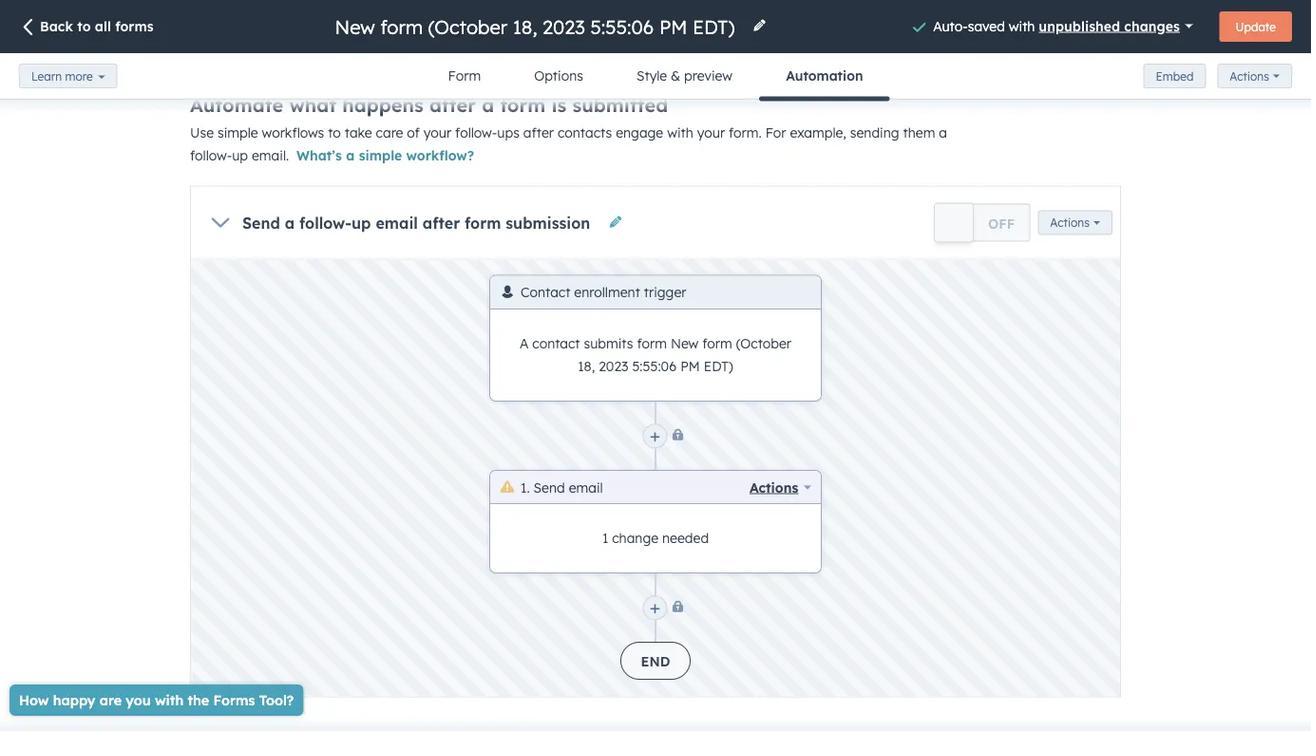 Task type: vqa. For each thing, say whether or not it's contained in the screenshot.
find to the left
no



Task type: locate. For each thing, give the bounding box(es) containing it.
0 horizontal spatial your
[[424, 125, 452, 141]]

actions
[[1230, 69, 1270, 83], [1051, 216, 1090, 231]]

follow-
[[455, 125, 497, 141], [190, 147, 232, 164]]

auto-
[[934, 17, 968, 34]]

0 horizontal spatial with
[[667, 125, 694, 141]]

0 vertical spatial simple
[[218, 125, 258, 141]]

0 vertical spatial with
[[1009, 17, 1036, 34]]

take
[[345, 125, 372, 141]]

0 horizontal spatial actions
[[1051, 216, 1090, 231]]

with right saved
[[1009, 17, 1036, 34]]

a right them
[[939, 125, 948, 141]]

follow- down use on the top
[[190, 147, 232, 164]]

1 horizontal spatial after
[[524, 125, 554, 141]]

1 horizontal spatial a
[[482, 94, 495, 117]]

1 vertical spatial a
[[939, 125, 948, 141]]

0 horizontal spatial simple
[[218, 125, 258, 141]]

options button
[[508, 53, 610, 99]]

to inside page section element
[[77, 18, 91, 35]]

embed button
[[1144, 64, 1207, 88]]

back to all forms link
[[19, 17, 154, 38]]

form button
[[422, 53, 508, 99]]

your
[[424, 125, 452, 141], [697, 125, 725, 141]]

1 horizontal spatial to
[[328, 125, 341, 141]]

0 horizontal spatial to
[[77, 18, 91, 35]]

a down the take
[[346, 147, 355, 164]]

your left form.
[[697, 125, 725, 141]]

1 vertical spatial with
[[667, 125, 694, 141]]

learn more
[[31, 69, 93, 83]]

engage
[[616, 125, 664, 141]]

1 vertical spatial actions
[[1051, 216, 1090, 231]]

follow- up workflow?
[[455, 125, 497, 141]]

auto-saved with
[[934, 17, 1039, 34]]

after inside use simple workflows to take care of your follow-ups after contacts engage with your form. for example, sending them a follow-up email.
[[524, 125, 554, 141]]

up
[[232, 147, 248, 164]]

back to all forms
[[40, 18, 154, 35]]

to
[[77, 18, 91, 35], [328, 125, 341, 141]]

0 vertical spatial to
[[77, 18, 91, 35]]

1 horizontal spatial with
[[1009, 17, 1036, 34]]

0 horizontal spatial actions button
[[1038, 211, 1113, 236]]

what's a simple workflow? button
[[297, 147, 475, 164]]

of
[[407, 125, 420, 141]]

1 vertical spatial after
[[524, 125, 554, 141]]

to inside use simple workflows to take care of your follow-ups after contacts engage with your form. for example, sending them a follow-up email.
[[328, 125, 341, 141]]

0 vertical spatial actions button
[[1218, 64, 1293, 89]]

actions button right off
[[1038, 211, 1113, 236]]

1 vertical spatial follow-
[[190, 147, 232, 164]]

after right ups at the left
[[524, 125, 554, 141]]

a
[[482, 94, 495, 117], [939, 125, 948, 141], [346, 147, 355, 164]]

with inside use simple workflows to take care of your follow-ups after contacts engage with your form. for example, sending them a follow-up email.
[[667, 125, 694, 141]]

with right engage
[[667, 125, 694, 141]]

to left the take
[[328, 125, 341, 141]]

update
[[1236, 19, 1277, 34]]

sending
[[851, 125, 900, 141]]

simple down care
[[359, 147, 402, 164]]

navigation
[[422, 53, 890, 101]]

simple up the up
[[218, 125, 258, 141]]

1 horizontal spatial follow-
[[455, 125, 497, 141]]

0 horizontal spatial after
[[430, 94, 476, 117]]

1 vertical spatial to
[[328, 125, 341, 141]]

for
[[766, 125, 787, 141]]

page section element
[[0, 0, 1312, 101]]

workflows
[[262, 125, 324, 141]]

0 vertical spatial actions
[[1230, 69, 1270, 83]]

1 horizontal spatial actions button
[[1218, 64, 1293, 89]]

simple inside use simple workflows to take care of your follow-ups after contacts engage with your form. for example, sending them a follow-up email.
[[218, 125, 258, 141]]

actions down update
[[1230, 69, 1270, 83]]

actions right off
[[1051, 216, 1090, 231]]

embed
[[1156, 69, 1194, 83]]

0 horizontal spatial follow-
[[190, 147, 232, 164]]

1 horizontal spatial your
[[697, 125, 725, 141]]

a left form
[[482, 94, 495, 117]]

saved
[[968, 17, 1006, 34]]

None field
[[333, 14, 741, 39], [240, 213, 597, 234], [333, 14, 741, 39], [240, 213, 597, 234]]

actions inside page section element
[[1230, 69, 1270, 83]]

ups
[[497, 125, 520, 141]]

actions button
[[1218, 64, 1293, 89], [1038, 211, 1113, 236]]

simple
[[218, 125, 258, 141], [359, 147, 402, 164]]

unpublished changes button
[[1039, 13, 1193, 39]]

with
[[1009, 17, 1036, 34], [667, 125, 694, 141]]

automation button
[[760, 53, 890, 101]]

2 horizontal spatial a
[[939, 125, 948, 141]]

after
[[430, 94, 476, 117], [524, 125, 554, 141]]

after down 'form'
[[430, 94, 476, 117]]

1 vertical spatial simple
[[359, 147, 402, 164]]

submitted
[[573, 94, 669, 117]]

0 vertical spatial after
[[430, 94, 476, 117]]

navigation containing form
[[422, 53, 890, 101]]

is
[[552, 94, 567, 117]]

form
[[500, 94, 546, 117]]

your up workflow?
[[424, 125, 452, 141]]

0 vertical spatial a
[[482, 94, 495, 117]]

1 horizontal spatial actions
[[1230, 69, 1270, 83]]

actions button down update
[[1218, 64, 1293, 89]]

0 horizontal spatial a
[[346, 147, 355, 164]]

all
[[95, 18, 111, 35]]

to left all
[[77, 18, 91, 35]]

automate what happens after a form is submitted
[[190, 94, 669, 117]]

options
[[534, 67, 584, 84]]



Task type: describe. For each thing, give the bounding box(es) containing it.
them
[[904, 125, 936, 141]]

style & preview
[[637, 67, 733, 84]]

more
[[65, 69, 93, 83]]

what
[[289, 94, 337, 117]]

care
[[376, 125, 403, 141]]

form.
[[729, 125, 762, 141]]

automation
[[786, 67, 864, 84]]

navigation inside page section element
[[422, 53, 890, 101]]

unpublished
[[1039, 17, 1121, 34]]

with inside page section element
[[1009, 17, 1036, 34]]

2 vertical spatial a
[[346, 147, 355, 164]]

preview
[[684, 67, 733, 84]]

2 your from the left
[[697, 125, 725, 141]]

use
[[190, 125, 214, 141]]

automate
[[190, 94, 284, 117]]

actions button inside page section element
[[1218, 64, 1293, 89]]

&
[[671, 67, 681, 84]]

unpublished changes
[[1039, 17, 1180, 34]]

form
[[448, 67, 481, 84]]

what's a simple workflow?
[[297, 147, 475, 164]]

a inside use simple workflows to take care of your follow-ups after contacts engage with your form. for example, sending them a follow-up email.
[[939, 125, 948, 141]]

back
[[40, 18, 73, 35]]

email.
[[252, 147, 289, 164]]

learn
[[31, 69, 62, 83]]

example,
[[790, 125, 847, 141]]

contacts
[[558, 125, 612, 141]]

forms
[[115, 18, 154, 35]]

style & preview button
[[610, 53, 760, 99]]

0 vertical spatial follow-
[[455, 125, 497, 141]]

use simple workflows to take care of your follow-ups after contacts engage with your form. for example, sending them a follow-up email.
[[190, 125, 948, 164]]

off
[[989, 216, 1016, 233]]

style
[[637, 67, 667, 84]]

update button
[[1220, 11, 1293, 42]]

happens
[[343, 94, 424, 117]]

1 vertical spatial actions button
[[1038, 211, 1113, 236]]

what's
[[297, 147, 342, 164]]

changes
[[1125, 17, 1180, 34]]

1 horizontal spatial simple
[[359, 147, 402, 164]]

workflow?
[[406, 147, 475, 164]]

1 your from the left
[[424, 125, 452, 141]]

learn more button
[[19, 64, 118, 88]]



